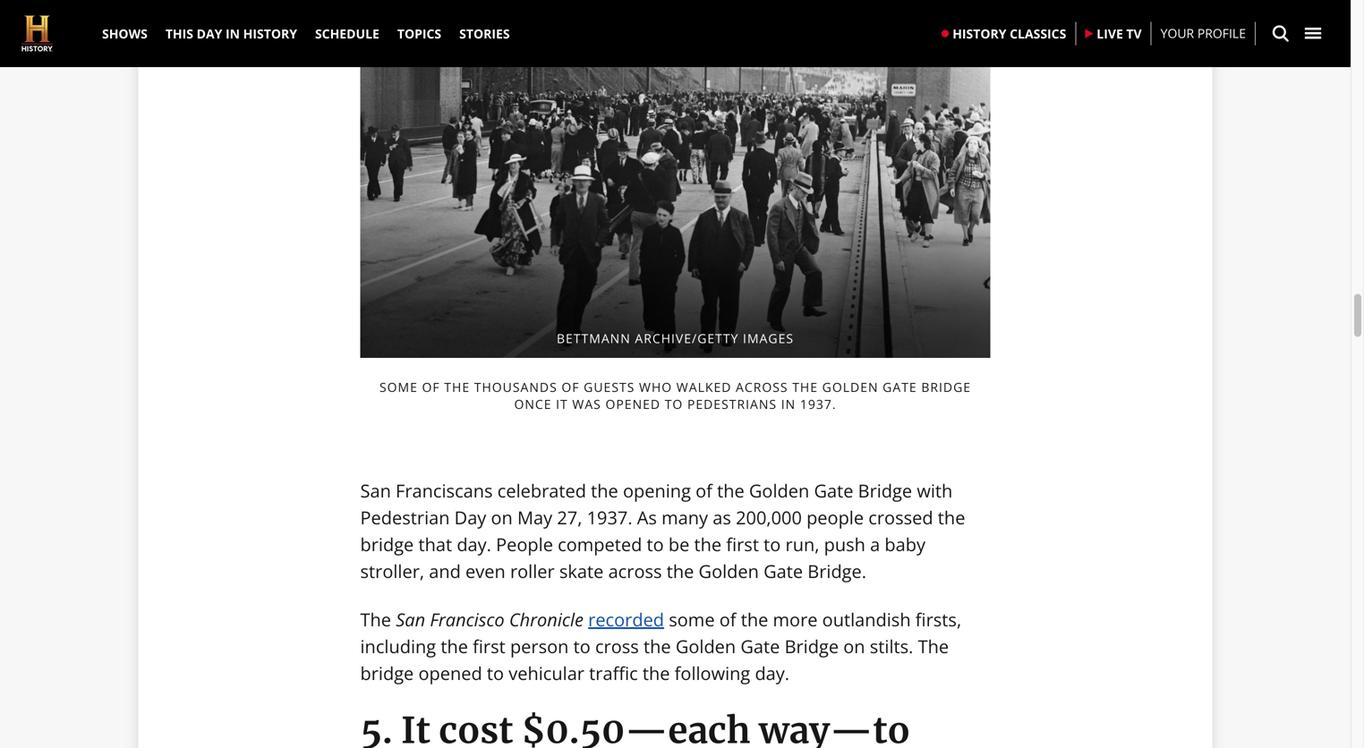 Task type: vqa. For each thing, say whether or not it's contained in the screenshot.
recorded link
yes



Task type: locate. For each thing, give the bounding box(es) containing it.
bettmann
[[557, 330, 631, 347]]

1937. up competed
[[587, 505, 633, 530]]

with
[[917, 478, 953, 503]]

the right traffic
[[643, 661, 670, 686]]

of
[[422, 379, 440, 396], [562, 379, 580, 396], [696, 478, 712, 503], [720, 607, 736, 632]]

1937. inside some of the thousands of guests who walked across the golden gate bridge once it was opened to pedestrians in 1937.
[[800, 396, 837, 413]]

1 vertical spatial bridge
[[858, 478, 912, 503]]

bridge inside some of the thousands of guests who walked across the golden gate bridge once it was opened to pedestrians in 1937.
[[921, 379, 971, 396]]

bettmann archive/getty images
[[557, 330, 794, 347]]

1 vertical spatial day
[[454, 505, 486, 530]]

bridge.
[[808, 559, 867, 584]]

bridge
[[921, 379, 971, 396], [858, 478, 912, 503], [785, 634, 839, 659]]

san up including
[[396, 607, 425, 632]]

2 vertical spatial bridge
[[785, 634, 839, 659]]

bridge
[[360, 532, 414, 557], [360, 661, 414, 686]]

0 vertical spatial across
[[736, 379, 788, 396]]

franciscans
[[396, 478, 493, 503]]

gate
[[883, 379, 917, 396], [814, 478, 854, 503], [764, 559, 803, 584], [741, 634, 780, 659]]

on left may
[[491, 505, 513, 530]]

first inside san franciscans celebrated the opening of the golden gate bridge with pedestrian day on may 27, 1937. as many as 200,000 people crossed the bridge that day. people competed to be the first to run, push a baby stroller, and even roller skate across the golden gate bridge.
[[726, 532, 759, 557]]

0 vertical spatial day.
[[457, 532, 491, 557]]

day. inside san franciscans celebrated the opening of the golden gate bridge with pedestrian day on may 27, 1937. as many as 200,000 people crossed the bridge that day. people competed to be the first to run, push a baby stroller, and even roller skate across the golden gate bridge.
[[457, 532, 491, 557]]

day. down more
[[755, 661, 790, 686]]

day down franciscans
[[454, 505, 486, 530]]

the left more
[[741, 607, 768, 632]]

topics
[[397, 25, 441, 42]]

be
[[669, 532, 690, 557]]

the down firsts,
[[918, 634, 949, 659]]

0 vertical spatial san
[[360, 478, 391, 503]]

the right some
[[444, 379, 470, 396]]

first down as
[[726, 532, 759, 557]]

0 vertical spatial bridge
[[360, 532, 414, 557]]

the
[[444, 379, 470, 396], [792, 379, 818, 396], [591, 478, 618, 503], [717, 478, 745, 503], [938, 505, 965, 530], [694, 532, 722, 557], [667, 559, 694, 584], [741, 607, 768, 632], [441, 634, 468, 659], [644, 634, 671, 659], [643, 661, 670, 686]]

on down outlandish
[[843, 634, 865, 659]]

first
[[726, 532, 759, 557], [473, 634, 506, 659]]

the san francisco chronicle recorded
[[360, 607, 664, 632]]

0 vertical spatial day
[[197, 25, 222, 42]]

following
[[675, 661, 750, 686]]

bridge inside san franciscans celebrated the opening of the golden gate bridge with pedestrian day on may 27, 1937. as many as 200,000 people crossed the bridge that day. people competed to be the first to run, push a baby stroller, and even roller skate across the golden gate bridge.
[[858, 478, 912, 503]]

first down the francisco
[[473, 634, 506, 659]]

your profile
[[1161, 25, 1246, 42]]

bridge inside some of the more outlandish firsts, including the first person to cross the golden gate bridge on stilts. the bridge opened to vehicular traffic the following day.
[[360, 661, 414, 686]]

1 horizontal spatial on
[[843, 634, 865, 659]]

1 horizontal spatial day.
[[755, 661, 790, 686]]

1 vertical spatial opened
[[418, 661, 482, 686]]

history right in
[[243, 25, 297, 42]]

baby
[[885, 532, 926, 557]]

bridge down including
[[360, 661, 414, 686]]

profile
[[1198, 25, 1246, 42]]

1 vertical spatial 1937.
[[587, 505, 633, 530]]

1 vertical spatial the
[[918, 634, 949, 659]]

2 horizontal spatial bridge
[[921, 379, 971, 396]]

guests
[[584, 379, 635, 396]]

golden up following
[[676, 634, 736, 659]]

0 horizontal spatial 1937.
[[587, 505, 633, 530]]

0 horizontal spatial history
[[243, 25, 297, 42]]

1 horizontal spatial the
[[918, 634, 949, 659]]

1 horizontal spatial day
[[454, 505, 486, 530]]

san
[[360, 478, 391, 503], [396, 607, 425, 632]]

to left be
[[647, 532, 664, 557]]

bridge inside some of the more outlandish firsts, including the first person to cross the golden gate bridge on stilts. the bridge opened to vehicular traffic the following day.
[[785, 634, 839, 659]]

to down 200,000
[[764, 532, 781, 557]]

0 horizontal spatial day.
[[457, 532, 491, 557]]

1 horizontal spatial across
[[736, 379, 788, 396]]

1 bridge from the top
[[360, 532, 414, 557]]

across down the images at top right
[[736, 379, 788, 396]]

to inside some of the thousands of guests who walked across the golden gate bridge once it was opened to pedestrians in 1937.
[[665, 396, 683, 413]]

history classics link
[[933, 9, 1075, 58]]

to left cross
[[573, 634, 591, 659]]

opened inside some of the thousands of guests who walked across the golden gate bridge once it was opened to pedestrians in 1937.
[[606, 396, 661, 413]]

history logo image
[[21, 16, 53, 51]]

some
[[380, 379, 418, 396]]

roller
[[510, 559, 555, 584]]

0 vertical spatial opened
[[606, 396, 661, 413]]

opened
[[606, 396, 661, 413], [418, 661, 482, 686]]

1 horizontal spatial san
[[396, 607, 425, 632]]

history
[[953, 25, 1007, 42], [243, 25, 297, 42]]

across
[[736, 379, 788, 396], [608, 559, 662, 584]]

across inside some of the thousands of guests who walked across the golden gate bridge once it was opened to pedestrians in 1937.
[[736, 379, 788, 396]]

some of the thousands of guests who walked across the golden gate bridge once it was opened to pedestrians in 1937.
[[380, 379, 971, 413]]

0 horizontal spatial the
[[360, 607, 391, 632]]

on
[[491, 505, 513, 530], [843, 634, 865, 659]]

1 vertical spatial day.
[[755, 661, 790, 686]]

day left in
[[197, 25, 222, 42]]

pedestrian
[[360, 505, 450, 530]]

0 horizontal spatial first
[[473, 634, 506, 659]]

0 horizontal spatial across
[[608, 559, 662, 584]]

archive/getty
[[635, 330, 739, 347]]

across down competed
[[608, 559, 662, 584]]

1 vertical spatial first
[[473, 634, 506, 659]]

vehicular
[[509, 661, 585, 686]]

push
[[824, 532, 866, 557]]

1937. right in
[[800, 396, 837, 413]]

the
[[360, 607, 391, 632], [918, 634, 949, 659]]

celebrated
[[498, 478, 586, 503]]

0 horizontal spatial san
[[360, 478, 391, 503]]

day. up even
[[457, 532, 491, 557]]

1 vertical spatial on
[[843, 634, 865, 659]]

traffic
[[589, 661, 638, 686]]

1 vertical spatial across
[[608, 559, 662, 584]]

even
[[466, 559, 506, 584]]

francisco
[[430, 607, 505, 632]]

0 horizontal spatial bridge
[[785, 634, 839, 659]]

day.
[[457, 532, 491, 557], [755, 661, 790, 686]]

opened right was
[[606, 396, 661, 413]]

of inside some of the more outlandish firsts, including the first person to cross the golden gate bridge on stilts. the bridge opened to vehicular traffic the following day.
[[720, 607, 736, 632]]

cross
[[595, 634, 639, 659]]

to
[[665, 396, 683, 413], [647, 532, 664, 557], [764, 532, 781, 557], [573, 634, 591, 659], [487, 661, 504, 686]]

0 vertical spatial first
[[726, 532, 759, 557]]

san up "pedestrian"
[[360, 478, 391, 503]]

golden
[[822, 379, 879, 396], [749, 478, 809, 503], [699, 559, 759, 584], [676, 634, 736, 659]]

0 horizontal spatial day
[[197, 25, 222, 42]]

bridge up stroller,
[[360, 532, 414, 557]]

tv
[[1127, 25, 1142, 42]]

opened down the francisco
[[418, 661, 482, 686]]

the up including
[[360, 607, 391, 632]]

open menu image
[[1304, 25, 1322, 43]]

san inside san franciscans celebrated the opening of the golden gate bridge with pedestrian day on may 27, 1937. as many as 200,000 people crossed the bridge that day. people competed to be the first to run, push a baby stroller, and even roller skate across the golden gate bridge.
[[360, 478, 391, 503]]

1 horizontal spatial opened
[[606, 396, 661, 413]]

0 horizontal spatial on
[[491, 505, 513, 530]]

0 vertical spatial 1937.
[[800, 396, 837, 413]]

to left pedestrians
[[665, 396, 683, 413]]

0 horizontal spatial opened
[[418, 661, 482, 686]]

thousands
[[474, 379, 558, 396]]

0 vertical spatial on
[[491, 505, 513, 530]]

day inside san franciscans celebrated the opening of the golden gate bridge with pedestrian day on may 27, 1937. as many as 200,000 people crossed the bridge that day. people competed to be the first to run, push a baby stroller, and even roller skate across the golden gate bridge.
[[454, 505, 486, 530]]

2 bridge from the top
[[360, 661, 414, 686]]

across inside san franciscans celebrated the opening of the golden gate bridge with pedestrian day on may 27, 1937. as many as 200,000 people crossed the bridge that day. people competed to be the first to run, push a baby stroller, and even roller skate across the golden gate bridge.
[[608, 559, 662, 584]]

day. inside some of the more outlandish firsts, including the first person to cross the golden gate bridge on stilts. the bridge opened to vehicular traffic the following day.
[[755, 661, 790, 686]]

1 horizontal spatial bridge
[[858, 478, 912, 503]]

0 vertical spatial bridge
[[921, 379, 971, 396]]

day
[[197, 25, 222, 42], [454, 505, 486, 530]]

golden inside some of the more outlandish firsts, including the first person to cross the golden gate bridge on stilts. the bridge opened to vehicular traffic the following day.
[[676, 634, 736, 659]]

1 horizontal spatial first
[[726, 532, 759, 557]]

on inside some of the more outlandish firsts, including the first person to cross the golden gate bridge on stilts. the bridge opened to vehicular traffic the following day.
[[843, 634, 865, 659]]

first inside some of the more outlandish firsts, including the first person to cross the golden gate bridge on stilts. the bridge opened to vehicular traffic the following day.
[[473, 634, 506, 659]]

golden right in
[[822, 379, 879, 396]]

bridge inside san franciscans celebrated the opening of the golden gate bridge with pedestrian day on may 27, 1937. as many as 200,000 people crossed the bridge that day. people competed to be the first to run, push a baby stroller, and even roller skate across the golden gate bridge.
[[360, 532, 414, 557]]

gate inside some of the more outlandish firsts, including the first person to cross the golden gate bridge on stilts. the bridge opened to vehicular traffic the following day.
[[741, 634, 780, 659]]

1 vertical spatial san
[[396, 607, 425, 632]]

san franciscans celebrated the opening of the golden gate bridge with pedestrian day on may 27, 1937. as many as 200,000 people crossed the bridge that day. people competed to be the first to run, push a baby stroller, and even roller skate across the golden gate bridge.
[[360, 478, 965, 584]]

1 vertical spatial bridge
[[360, 661, 414, 686]]

gate inside some of the thousands of guests who walked across the golden gate bridge once it was opened to pedestrians in 1937.
[[883, 379, 917, 396]]

your
[[1161, 25, 1194, 42]]

1937.
[[800, 396, 837, 413], [587, 505, 633, 530]]

shows
[[102, 25, 148, 42]]

history left classics
[[953, 25, 1007, 42]]

200,000
[[736, 505, 802, 530]]

the down be
[[667, 559, 694, 584]]

the up as
[[717, 478, 745, 503]]

walked
[[677, 379, 732, 396]]

the down the images at top right
[[792, 379, 818, 396]]

in
[[781, 396, 796, 413]]

1 horizontal spatial 1937.
[[800, 396, 837, 413]]

classics
[[1010, 25, 1066, 42]]

in
[[226, 25, 240, 42]]

once
[[514, 396, 552, 413]]

this
[[165, 25, 193, 42]]



Task type: describe. For each thing, give the bounding box(es) containing it.
golden inside some of the thousands of guests who walked across the golden gate bridge once it was opened to pedestrians in 1937.
[[822, 379, 879, 396]]

shows link
[[93, 0, 156, 67]]

crossed
[[869, 505, 933, 530]]

golden up 200,000
[[749, 478, 809, 503]]

the left opening
[[591, 478, 618, 503]]

pedestrians
[[687, 396, 777, 413]]

golden down as
[[699, 559, 759, 584]]

the inside some of the more outlandish firsts, including the first person to cross the golden gate bridge on stilts. the bridge opened to vehicular traffic the following day.
[[918, 634, 949, 659]]

it
[[556, 396, 568, 413]]

schedule
[[315, 25, 379, 42]]

outlandish
[[822, 607, 911, 632]]

27,
[[557, 505, 582, 530]]

this day in history link
[[156, 0, 306, 67]]

1 horizontal spatial history
[[953, 25, 1007, 42]]

recorded
[[588, 607, 664, 632]]

stroller,
[[360, 559, 424, 584]]

on inside san franciscans celebrated the opening of the golden gate bridge with pedestrian day on may 27, 1937. as many as 200,000 people crossed the bridge that day. people competed to be the first to run, push a baby stroller, and even roller skate across the golden gate bridge.
[[491, 505, 513, 530]]

topics link
[[388, 0, 450, 67]]

live
[[1097, 25, 1123, 42]]

the right be
[[694, 532, 722, 557]]

stories
[[459, 25, 510, 42]]

some
[[669, 607, 715, 632]]

images
[[743, 330, 794, 347]]

day. for following
[[755, 661, 790, 686]]

including
[[360, 634, 436, 659]]

many
[[662, 505, 708, 530]]

this day in history
[[165, 25, 297, 42]]

who
[[639, 379, 672, 396]]

stories link
[[450, 0, 519, 67]]

was
[[572, 396, 601, 413]]

live tv link
[[1076, 9, 1151, 58]]

recorded link
[[588, 607, 664, 632]]

competed
[[558, 532, 642, 557]]

as
[[637, 505, 657, 530]]

history classics
[[953, 25, 1066, 42]]

opening
[[623, 478, 691, 503]]

skate
[[559, 559, 604, 584]]

day. for that
[[457, 532, 491, 557]]

the down the francisco
[[441, 634, 468, 659]]

live tv
[[1097, 25, 1142, 42]]

and
[[429, 559, 461, 584]]

people
[[496, 532, 553, 557]]

your profile link
[[1161, 24, 1246, 43]]

the down with at the bottom
[[938, 505, 965, 530]]

the right cross
[[644, 634, 671, 659]]

a
[[870, 532, 880, 557]]

run,
[[786, 532, 819, 557]]

to left vehicular
[[487, 661, 504, 686]]

stilts.
[[870, 634, 913, 659]]

golden gate bridge opening day image
[[360, 0, 991, 358]]

may
[[517, 505, 552, 530]]

some of the more outlandish firsts, including the first person to cross the golden gate bridge on stilts. the bridge opened to vehicular traffic the following day.
[[360, 607, 962, 686]]

firsts,
[[916, 607, 962, 632]]

1937. inside san franciscans celebrated the opening of the golden gate bridge with pedestrian day on may 27, 1937. as many as 200,000 people crossed the bridge that day. people competed to be the first to run, push a baby stroller, and even roller skate across the golden gate bridge.
[[587, 505, 633, 530]]

chronicle
[[509, 607, 584, 632]]

0 vertical spatial the
[[360, 607, 391, 632]]

person
[[510, 634, 569, 659]]

of inside san franciscans celebrated the opening of the golden gate bridge with pedestrian day on may 27, 1937. as many as 200,000 people crossed the bridge that day. people competed to be the first to run, push a baby stroller, and even roller skate across the golden gate bridge.
[[696, 478, 712, 503]]

that
[[418, 532, 452, 557]]

opened inside some of the more outlandish firsts, including the first person to cross the golden gate bridge on stilts. the bridge opened to vehicular traffic the following day.
[[418, 661, 482, 686]]

as
[[713, 505, 731, 530]]

more
[[773, 607, 818, 632]]

schedule link
[[306, 0, 388, 67]]

people
[[807, 505, 864, 530]]



